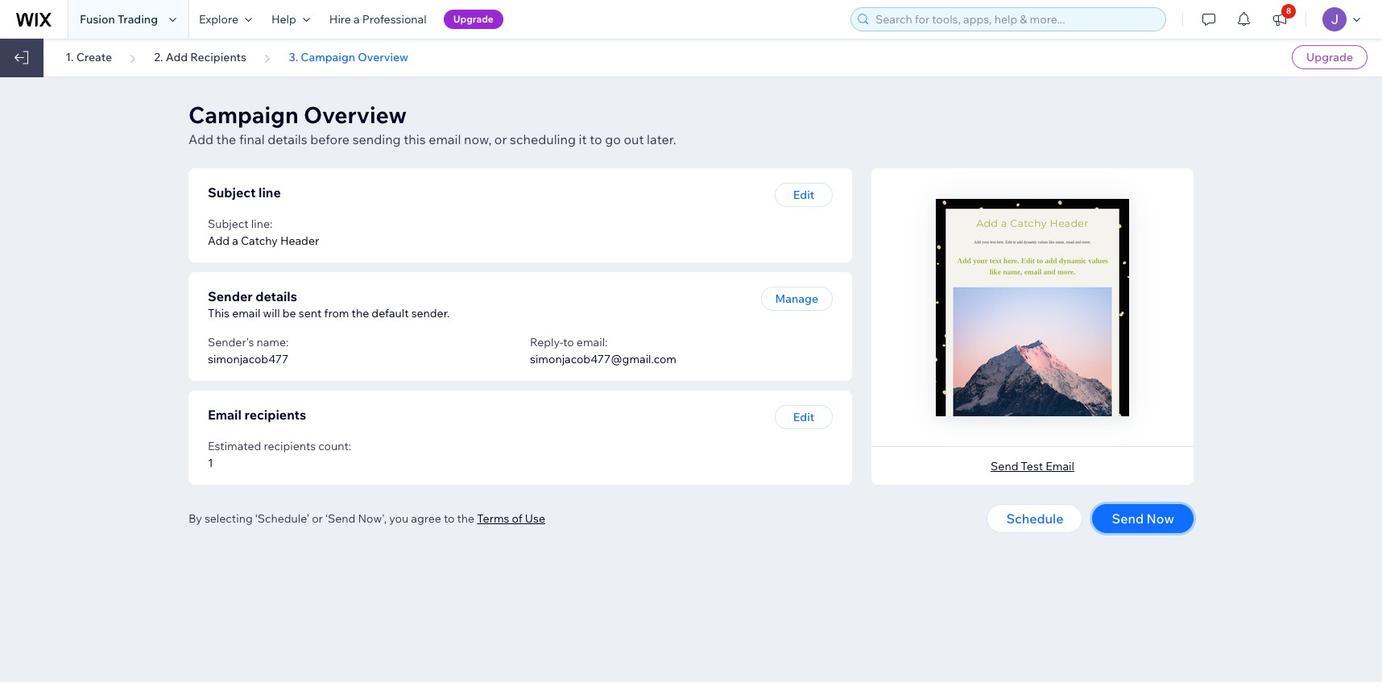 Task type: vqa. For each thing, say whether or not it's contained in the screenshot.
Font Size field
no



Task type: describe. For each thing, give the bounding box(es) containing it.
send test email button
[[991, 459, 1075, 474]]

send test email
[[991, 459, 1075, 474]]

estimated recipients count: 1
[[208, 439, 351, 470]]

catchy
[[241, 234, 278, 248]]

before
[[310, 131, 350, 147]]

1 horizontal spatial upgrade button
[[1292, 45, 1368, 69]]

header
[[280, 234, 319, 248]]

0 horizontal spatial to
[[444, 512, 455, 526]]

you
[[389, 512, 409, 526]]

by selecting 'schedule' or 'send now', you agree to the terms of use
[[189, 512, 545, 526]]

the inside sender details this email will be sent from the default sender.
[[352, 306, 369, 321]]

now',
[[358, 512, 387, 526]]

0 vertical spatial overview
[[358, 50, 408, 64]]

email inside campaign overview add the final details before sending this email now, or scheduling it to go out later.
[[429, 131, 461, 147]]

0 vertical spatial add
[[166, 50, 188, 64]]

agree
[[411, 512, 441, 526]]

send for send test email
[[991, 459, 1019, 474]]

count:
[[318, 439, 351, 454]]

Search for tools, apps, help & more... field
[[871, 8, 1161, 31]]

or inside campaign overview add the final details before sending this email now, or scheduling it to go out later.
[[495, 131, 507, 147]]

1.
[[65, 50, 74, 64]]

help button
[[262, 0, 320, 39]]

hire a professional link
[[320, 0, 436, 39]]

to inside campaign overview add the final details before sending this email now, or scheduling it to go out later.
[[590, 131, 602, 147]]

terms of use link
[[477, 512, 545, 526]]

8
[[1287, 6, 1292, 16]]

add for subject line:
[[208, 234, 230, 248]]

subject for subject line
[[208, 184, 256, 201]]

by
[[189, 512, 202, 526]]

explore
[[199, 12, 238, 27]]

now
[[1147, 511, 1175, 527]]

be
[[283, 306, 296, 321]]

later.
[[647, 131, 676, 147]]

'schedule'
[[255, 512, 309, 526]]

2. add recipients
[[154, 50, 247, 64]]

scheduling
[[510, 131, 576, 147]]

use
[[525, 512, 545, 526]]

email:
[[577, 335, 608, 350]]

sender.
[[411, 306, 450, 321]]

sent
[[299, 306, 322, 321]]

name:
[[257, 335, 289, 350]]

overview inside campaign overview add the final details before sending this email now, or scheduling it to go out later.
[[304, 101, 407, 129]]

recipients for email
[[244, 407, 306, 423]]

email recipients
[[208, 407, 306, 423]]

edit for email recipients
[[793, 410, 815, 425]]

this
[[208, 306, 230, 321]]

send now button
[[1093, 504, 1194, 533]]

subject line: add a catchy header
[[208, 217, 319, 248]]

a inside the subject line: add a catchy header
[[232, 234, 238, 248]]

schedule
[[1007, 511, 1064, 527]]

default
[[372, 306, 409, 321]]

now,
[[464, 131, 492, 147]]

1
[[208, 456, 213, 470]]

hire
[[329, 12, 351, 27]]

recipients for estimated
[[264, 439, 316, 454]]

simonjacob477@gmail.com
[[530, 352, 677, 367]]

help
[[271, 12, 296, 27]]

from
[[324, 306, 349, 321]]

upgrade for the topmost the upgrade button
[[453, 13, 494, 25]]



Task type: locate. For each thing, give the bounding box(es) containing it.
2 horizontal spatial the
[[457, 512, 475, 526]]

trading
[[118, 12, 158, 27]]

to right it
[[590, 131, 602, 147]]

add right 2.
[[166, 50, 188, 64]]

edit button for subject line
[[775, 183, 833, 207]]

1 vertical spatial email
[[232, 306, 261, 321]]

0 vertical spatial subject
[[208, 184, 256, 201]]

0 vertical spatial the
[[216, 131, 236, 147]]

manage
[[775, 292, 819, 306]]

2 edit from the top
[[793, 410, 815, 425]]

campaign inside campaign overview add the final details before sending this email now, or scheduling it to go out later.
[[189, 101, 299, 129]]

1 vertical spatial details
[[256, 288, 297, 305]]

reply-
[[530, 335, 563, 350]]

send
[[991, 459, 1019, 474], [1112, 511, 1144, 527]]

reply-to email: simonjacob477@gmail.com
[[530, 335, 677, 367]]

will
[[263, 306, 280, 321]]

edit button for email recipients
[[775, 405, 833, 429]]

1 vertical spatial send
[[1112, 511, 1144, 527]]

estimated
[[208, 439, 261, 454]]

0 vertical spatial campaign
[[301, 50, 355, 64]]

the left 'terms' at the left bottom
[[457, 512, 475, 526]]

terms
[[477, 512, 509, 526]]

email down sender at the left top
[[232, 306, 261, 321]]

'send
[[325, 512, 356, 526]]

3.
[[289, 50, 298, 64]]

add inside campaign overview add the final details before sending this email now, or scheduling it to go out later.
[[189, 131, 213, 147]]

it
[[579, 131, 587, 147]]

2 horizontal spatial to
[[590, 131, 602, 147]]

sender details this email will be sent from the default sender.
[[208, 288, 450, 321]]

campaign up final on the top left of the page
[[189, 101, 299, 129]]

fusion
[[80, 12, 115, 27]]

0 horizontal spatial the
[[216, 131, 236, 147]]

edit button
[[775, 183, 833, 207], [775, 405, 833, 429]]

1. create
[[65, 50, 112, 64]]

upgrade button
[[444, 10, 503, 29], [1292, 45, 1368, 69]]

1 vertical spatial to
[[563, 335, 574, 350]]

of
[[512, 512, 523, 526]]

sender
[[208, 288, 253, 305]]

2 edit button from the top
[[775, 405, 833, 429]]

sender's
[[208, 335, 254, 350]]

add left final on the top left of the page
[[189, 131, 213, 147]]

create
[[76, 50, 112, 64]]

the inside campaign overview add the final details before sending this email now, or scheduling it to go out later.
[[216, 131, 236, 147]]

this
[[404, 131, 426, 147]]

email right test
[[1046, 459, 1075, 474]]

1 vertical spatial add
[[189, 131, 213, 147]]

hire a professional
[[329, 12, 427, 27]]

line:
[[251, 217, 273, 231]]

add left the catchy
[[208, 234, 230, 248]]

1 vertical spatial edit button
[[775, 405, 833, 429]]

overview
[[358, 50, 408, 64], [304, 101, 407, 129]]

1 subject from the top
[[208, 184, 256, 201]]

0 horizontal spatial or
[[312, 512, 323, 526]]

1 horizontal spatial the
[[352, 306, 369, 321]]

0 vertical spatial edit
[[793, 188, 815, 202]]

campaign
[[301, 50, 355, 64], [189, 101, 299, 129]]

sender's name: simonjacob477
[[208, 335, 289, 367]]

1 horizontal spatial email
[[1046, 459, 1075, 474]]

0 horizontal spatial send
[[991, 459, 1019, 474]]

0 vertical spatial email
[[429, 131, 461, 147]]

schedule button
[[987, 504, 1083, 533]]

1 vertical spatial or
[[312, 512, 323, 526]]

1 vertical spatial the
[[352, 306, 369, 321]]

0 vertical spatial or
[[495, 131, 507, 147]]

edit for subject line
[[793, 188, 815, 202]]

upgrade for the upgrade button to the right
[[1307, 50, 1353, 64]]

edit
[[793, 188, 815, 202], [793, 410, 815, 425]]

0 horizontal spatial upgrade button
[[444, 10, 503, 29]]

manage button
[[761, 287, 833, 311]]

2 subject from the top
[[208, 217, 249, 231]]

the left final on the top left of the page
[[216, 131, 236, 147]]

1 vertical spatial upgrade button
[[1292, 45, 1368, 69]]

1 horizontal spatial upgrade
[[1307, 50, 1353, 64]]

send left now
[[1112, 511, 1144, 527]]

campaign right 3. on the top of the page
[[301, 50, 355, 64]]

2 vertical spatial add
[[208, 234, 230, 248]]

simonjacob477
[[208, 352, 289, 367]]

email up estimated
[[208, 407, 242, 423]]

upgrade button right professional
[[444, 10, 503, 29]]

1 edit button from the top
[[775, 183, 833, 207]]

send now
[[1112, 511, 1175, 527]]

details inside sender details this email will be sent from the default sender.
[[256, 288, 297, 305]]

1 horizontal spatial a
[[354, 12, 360, 27]]

fusion trading
[[80, 12, 158, 27]]

a left the catchy
[[232, 234, 238, 248]]

recipients inside 'estimated recipients count: 1'
[[264, 439, 316, 454]]

overview up sending
[[304, 101, 407, 129]]

1 vertical spatial overview
[[304, 101, 407, 129]]

2 vertical spatial the
[[457, 512, 475, 526]]

1 horizontal spatial send
[[1112, 511, 1144, 527]]

0 vertical spatial send
[[991, 459, 1019, 474]]

0 horizontal spatial email
[[232, 306, 261, 321]]

or
[[495, 131, 507, 147], [312, 512, 323, 526]]

details up will
[[256, 288, 297, 305]]

upgrade
[[453, 13, 494, 25], [1307, 50, 1353, 64]]

line
[[259, 184, 281, 201]]

1 vertical spatial campaign
[[189, 101, 299, 129]]

0 horizontal spatial a
[[232, 234, 238, 248]]

details right final on the top left of the page
[[268, 131, 307, 147]]

2 vertical spatial to
[[444, 512, 455, 526]]

to inside reply-to email: simonjacob477@gmail.com
[[563, 335, 574, 350]]

selecting
[[205, 512, 253, 526]]

a right hire
[[354, 12, 360, 27]]

0 vertical spatial details
[[268, 131, 307, 147]]

0 horizontal spatial upgrade
[[453, 13, 494, 25]]

subject left line:
[[208, 217, 249, 231]]

to left email: at the left of the page
[[563, 335, 574, 350]]

recipients up 'estimated recipients count: 1'
[[244, 407, 306, 423]]

0 vertical spatial upgrade
[[453, 13, 494, 25]]

subject for subject line: add a catchy header
[[208, 217, 249, 231]]

0 vertical spatial a
[[354, 12, 360, 27]]

overview down the hire a professional
[[358, 50, 408, 64]]

campaign overview add the final details before sending this email now, or scheduling it to go out later.
[[189, 101, 676, 147]]

1 horizontal spatial campaign
[[301, 50, 355, 64]]

2.
[[154, 50, 163, 64]]

recipients
[[190, 50, 247, 64]]

0 vertical spatial edit button
[[775, 183, 833, 207]]

add inside the subject line: add a catchy header
[[208, 234, 230, 248]]

0 vertical spatial recipients
[[244, 407, 306, 423]]

2. add recipients link
[[154, 50, 247, 64]]

0 vertical spatial upgrade button
[[444, 10, 503, 29]]

out
[[624, 131, 644, 147]]

final
[[239, 131, 265, 147]]

1 vertical spatial recipients
[[264, 439, 316, 454]]

3. campaign overview
[[289, 50, 408, 64]]

1 vertical spatial a
[[232, 234, 238, 248]]

subject left line
[[208, 184, 256, 201]]

email right this
[[429, 131, 461, 147]]

1 edit from the top
[[793, 188, 815, 202]]

email inside sender details this email will be sent from the default sender.
[[232, 306, 261, 321]]

1 vertical spatial subject
[[208, 217, 249, 231]]

0 vertical spatial email
[[208, 407, 242, 423]]

go
[[605, 131, 621, 147]]

send inside button
[[1112, 511, 1144, 527]]

1 vertical spatial email
[[1046, 459, 1075, 474]]

professional
[[362, 12, 427, 27]]

8 button
[[1262, 0, 1298, 39]]

subject
[[208, 184, 256, 201], [208, 217, 249, 231]]

details
[[268, 131, 307, 147], [256, 288, 297, 305]]

or left 'send
[[312, 512, 323, 526]]

0 vertical spatial to
[[590, 131, 602, 147]]

sending
[[353, 131, 401, 147]]

upgrade button down 8 button in the right top of the page
[[1292, 45, 1368, 69]]

add
[[166, 50, 188, 64], [189, 131, 213, 147], [208, 234, 230, 248]]

email
[[208, 407, 242, 423], [1046, 459, 1075, 474]]

send for send now
[[1112, 511, 1144, 527]]

1 horizontal spatial email
[[429, 131, 461, 147]]

email
[[429, 131, 461, 147], [232, 306, 261, 321]]

the
[[216, 131, 236, 147], [352, 306, 369, 321], [457, 512, 475, 526]]

add for campaign overview
[[189, 131, 213, 147]]

or right now,
[[495, 131, 507, 147]]

recipients
[[244, 407, 306, 423], [264, 439, 316, 454]]

send left test
[[991, 459, 1019, 474]]

the right from
[[352, 306, 369, 321]]

details inside campaign overview add the final details before sending this email now, or scheduling it to go out later.
[[268, 131, 307, 147]]

test
[[1021, 459, 1043, 474]]

0 horizontal spatial campaign
[[189, 101, 299, 129]]

a
[[354, 12, 360, 27], [232, 234, 238, 248]]

1 horizontal spatial to
[[563, 335, 574, 350]]

1. create link
[[65, 50, 112, 64]]

to
[[590, 131, 602, 147], [563, 335, 574, 350], [444, 512, 455, 526]]

1 horizontal spatial or
[[495, 131, 507, 147]]

0 horizontal spatial email
[[208, 407, 242, 423]]

3. campaign overview link
[[289, 50, 408, 64]]

1 vertical spatial edit
[[793, 410, 815, 425]]

1 vertical spatial upgrade
[[1307, 50, 1353, 64]]

subject inside the subject line: add a catchy header
[[208, 217, 249, 231]]

recipients left count:
[[264, 439, 316, 454]]

to right agree
[[444, 512, 455, 526]]

subject line
[[208, 184, 281, 201]]



